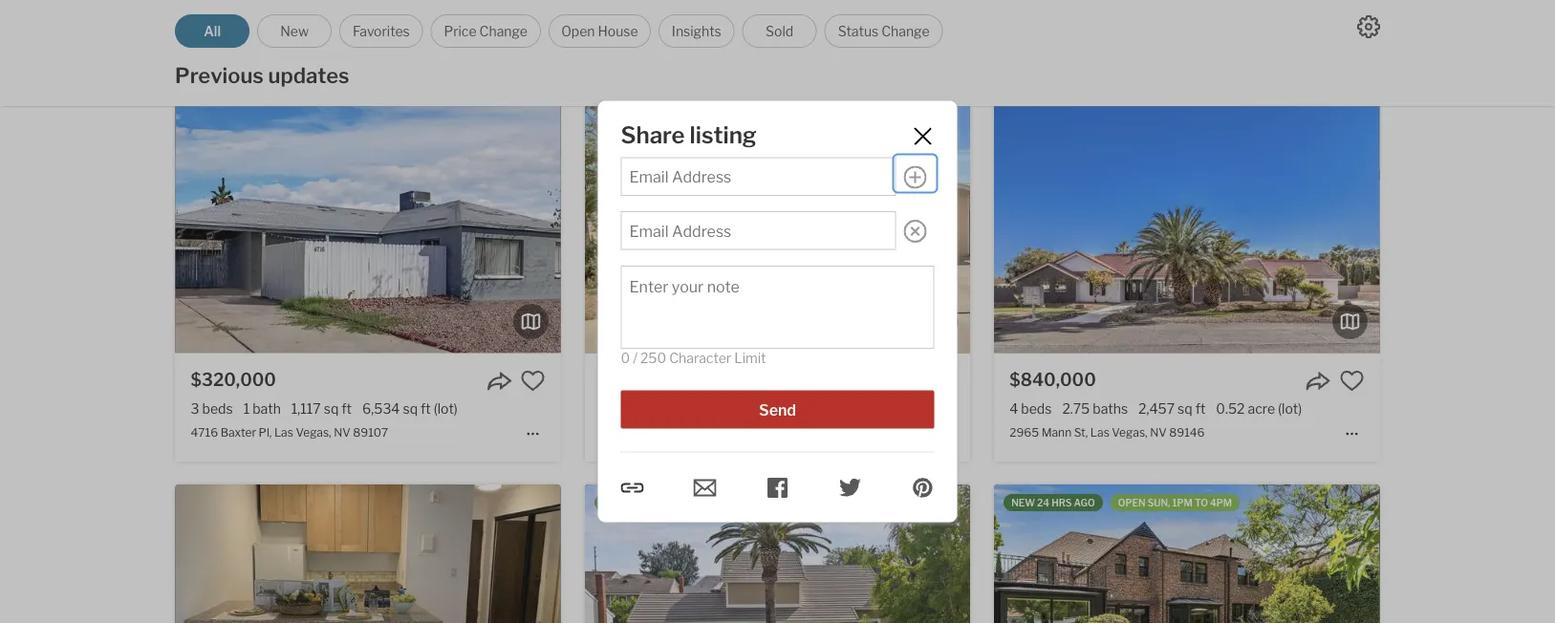 Task type: locate. For each thing, give the bounding box(es) containing it.
0 horizontal spatial new
[[602, 497, 626, 508]]

open sun, 1pm to 4pm
[[1118, 497, 1232, 508]]

2 up burbank in the top of the page
[[652, 8, 660, 24]]

favorite button image
[[521, 369, 546, 393]]

6,534 sq ft (lot)
[[362, 401, 458, 417]]

vegas, down 1,117
[[296, 426, 331, 440]]

3 for 3
[[191, 8, 199, 24]]

1 photo of 626 n crescent dr, beverly hills, ca 90210 image from the left
[[994, 485, 1380, 623]]

0 vertical spatial email address email field
[[629, 168, 888, 187]]

2 beds
[[600, 8, 642, 24]]

0 horizontal spatial hills,
[[355, 33, 380, 46]]

1,782 sq ft
[[709, 401, 774, 417]]

1 photo of 22100 burbank blvd unit 350f, los angeles, ca 91367 image from the left
[[175, 485, 561, 623]]

ago for new 24 hrs ago
[[1074, 497, 1095, 508]]

21520
[[600, 33, 635, 46]]

1 change from the left
[[479, 23, 528, 39]]

new
[[602, 497, 626, 508], [1012, 497, 1035, 508]]

favorite button checkbox for $840,000
[[1340, 369, 1364, 393]]

91367 left price
[[401, 33, 436, 46]]

vegas, for $349,990
[[702, 426, 737, 440]]

89146
[[759, 426, 795, 440], [1169, 426, 1205, 440]]

2 horizontal spatial (lot)
[[1278, 401, 1302, 417]]

option group
[[175, 14, 943, 48]]

2 new from the left
[[1012, 497, 1035, 508]]

1 vertical spatial email address email field
[[629, 222, 888, 241]]

1 photo of 5301 doe ave, las vegas, nv 89146 image from the left
[[585, 91, 970, 353]]

change inside the price change option
[[479, 23, 528, 39]]

1 horizontal spatial change
[[882, 23, 930, 39]]

89146 down send
[[759, 426, 795, 440]]

1 woodland from the left
[[298, 33, 353, 46]]

las for $349,990
[[680, 426, 699, 440]]

2 woodland from the left
[[743, 33, 797, 46]]

Email Address email field
[[629, 168, 888, 187], [629, 222, 888, 241]]

change inside status change option
[[882, 23, 930, 39]]

change right price
[[479, 23, 528, 39]]

91367 right sold
[[846, 33, 881, 46]]

2 photo of 626 n crescent dr, beverly hills, ca 90210 image from the left
[[1380, 485, 1555, 623]]

change right status
[[882, 23, 930, 39]]

0 horizontal spatial 89146
[[759, 426, 795, 440]]

vegas, down 2,457
[[1112, 426, 1148, 440]]

baths up erwin
[[255, 8, 290, 24]]

2 change from the left
[[882, 23, 930, 39]]

favorite button checkbox
[[930, 369, 955, 393], [1340, 369, 1364, 393]]

3 beds up the 5301
[[600, 401, 642, 417]]

2 ago from the left
[[1074, 497, 1095, 508]]

sq right 6,534
[[403, 401, 418, 417]]

photo of 22100 burbank blvd unit 350f, los angeles, ca 91367 image
[[175, 485, 561, 623], [561, 485, 946, 623]]

(lot) right 7,405
[[856, 401, 880, 417]]

0 horizontal spatial ago
[[664, 497, 685, 508]]

0 horizontal spatial change
[[479, 23, 528, 39]]

ca right sold
[[827, 33, 843, 46]]

beds right 4
[[1021, 401, 1052, 417]]

Favorites radio
[[339, 14, 423, 48]]

1 new from the left
[[602, 497, 626, 508]]

favorite button image
[[930, 369, 955, 393], [1340, 369, 1364, 393]]

1 horizontal spatial vegas,
[[702, 426, 737, 440]]

new left 24
[[1012, 497, 1035, 508]]

sq right 1,782
[[746, 401, 761, 417]]

1 nv from the left
[[334, 426, 351, 440]]

910 sq ft
[[709, 8, 764, 24]]

2 baths for 3 beds
[[653, 401, 699, 417]]

1 2 baths from the top
[[652, 8, 698, 24]]

nv left 89107
[[334, 426, 351, 440]]

open house
[[561, 23, 638, 39]]

1 horizontal spatial favorite button image
[[1340, 369, 1364, 393]]

ft right 6,534
[[421, 401, 431, 417]]

0 horizontal spatial (lot)
[[434, 401, 458, 417]]

1 photo of 880 vista cir, brea, ca 92821 image from the left
[[585, 485, 970, 623]]

1 vertical spatial st,
[[1074, 426, 1088, 440]]

(lot) right acre at the right bottom of the page
[[1278, 401, 1302, 417]]

baths up blvd
[[663, 8, 698, 24]]

blvd
[[685, 33, 709, 46]]

1 favorite button image from the left
[[930, 369, 955, 393]]

baths up ave,
[[664, 401, 699, 417]]

open
[[561, 23, 595, 39]]

0 horizontal spatial 91367
[[401, 33, 436, 46]]

Open House radio
[[548, 14, 651, 48]]

/
[[633, 350, 638, 366]]

1 horizontal spatial ca
[[827, 33, 843, 46]]

share
[[621, 122, 685, 149]]

0 horizontal spatial favorite button checkbox
[[930, 369, 955, 393]]

2 photo of 2965 mann st, las vegas, nv 89146 image from the left
[[1380, 91, 1555, 353]]

mann
[[1042, 426, 1072, 440]]

3 left the all
[[191, 8, 199, 24]]

st,
[[282, 33, 296, 46], [1074, 426, 1088, 440]]

burbank
[[637, 33, 683, 46]]

photo of 880 vista cir, brea, ca 92821 image
[[585, 485, 970, 623], [970, 485, 1356, 623]]

doe
[[631, 426, 653, 440]]

2 2 baths from the top
[[653, 401, 699, 417]]

beds up the 5301
[[612, 401, 642, 417]]

3 up the 5301
[[600, 401, 609, 417]]

beds
[[202, 8, 233, 24], [611, 8, 642, 24], [202, 401, 233, 417], [612, 401, 642, 417], [1021, 401, 1052, 417]]

1 hills, from the left
[[355, 33, 380, 46]]

nv for $840,000
[[1150, 426, 1167, 440]]

3 beds up 4716
[[191, 401, 233, 417]]

91367 for 1,575 sq ft
[[401, 33, 436, 46]]

1 horizontal spatial las
[[680, 426, 699, 440]]

0
[[621, 350, 630, 366]]

ca for 910 sq ft
[[827, 33, 843, 46]]

2,457 sq ft
[[1139, 401, 1206, 417]]

sq right '1,575'
[[338, 8, 353, 24]]

2 photo of 5301 doe ave, las vegas, nv 89146 image from the left
[[970, 91, 1356, 353]]

photo of 5301 doe ave, las vegas, nv 89146 image
[[585, 91, 970, 353], [970, 91, 1356, 353]]

sq for 2,457
[[1178, 401, 1193, 417]]

2 baths
[[652, 8, 698, 24], [653, 401, 699, 417]]

email address email field down share listing element
[[629, 168, 888, 187]]

3 beds for $349,990
[[600, 401, 642, 417]]

3 las from the left
[[1091, 426, 1110, 440]]

Sold radio
[[742, 14, 817, 48]]

1 (lot) from the left
[[434, 401, 458, 417]]

st, right erwin
[[282, 33, 296, 46]]

1 89146 from the left
[[759, 426, 795, 440]]

share listing dialog
[[598, 101, 957, 522]]

vegas, for $840,000
[[1112, 426, 1148, 440]]

4 beds
[[1010, 401, 1052, 417]]

woodland down the 910 sq ft at top
[[743, 33, 797, 46]]

3 up 4716
[[191, 401, 199, 417]]

ago
[[664, 497, 685, 508], [1074, 497, 1095, 508]]

1,575
[[301, 8, 335, 24]]

1 vegas, from the left
[[296, 426, 331, 440]]

2
[[600, 8, 608, 24], [652, 8, 660, 24], [653, 401, 661, 417]]

22243-1/2 erwin st, woodland hills, ca 91367
[[191, 33, 436, 46]]

las right pl,
[[274, 426, 293, 440]]

2 (lot) from the left
[[856, 401, 880, 417]]

3 beds up 22243-
[[191, 8, 233, 24]]

$349,990
[[600, 370, 685, 391]]

2 for 2 beds
[[652, 8, 660, 24]]

baths up the 2965 mann st, las vegas, nv 89146
[[1093, 401, 1128, 417]]

2 91367 from the left
[[846, 33, 881, 46]]

ft left 0.52
[[1195, 401, 1206, 417]]

hills, right sold
[[800, 33, 825, 46]]

option group containing all
[[175, 14, 943, 48]]

(lot)
[[434, 401, 458, 417], [856, 401, 880, 417], [1278, 401, 1302, 417]]

4
[[1010, 401, 1018, 417]]

sq right 1,117
[[324, 401, 339, 417]]

2,457
[[1139, 401, 1175, 417]]

las down 2.75 baths
[[1091, 426, 1110, 440]]

house
[[598, 23, 638, 39]]

1 vertical spatial 2 baths
[[653, 401, 699, 417]]

ft for 1,575 sq ft
[[356, 8, 366, 24]]

1/2
[[231, 33, 247, 46]]

1 horizontal spatial woodland
[[743, 33, 797, 46]]

baxter
[[220, 426, 256, 440]]

1 horizontal spatial nv
[[740, 426, 757, 440]]

91367
[[401, 33, 436, 46], [846, 33, 881, 46]]

baths for 1,575
[[255, 8, 290, 24]]

2 favorite button image from the left
[[1340, 369, 1364, 393]]

All radio
[[175, 14, 250, 48]]

email address email field up enter your note 'text box'
[[629, 222, 888, 241]]

2 89146 from the left
[[1169, 426, 1205, 440]]

woodland
[[298, 33, 353, 46], [743, 33, 797, 46]]

change
[[479, 23, 528, 39], [882, 23, 930, 39]]

ft left sold
[[754, 8, 764, 24]]

(lot) right 6,534
[[434, 401, 458, 417]]

1 horizontal spatial favorite button checkbox
[[1340, 369, 1364, 393]]

(lot) for $349,990
[[856, 401, 880, 417]]

las right ave,
[[680, 426, 699, 440]]

1 horizontal spatial hills,
[[800, 33, 825, 46]]

0 vertical spatial 2 baths
[[652, 8, 698, 24]]

beds up 21520
[[611, 8, 642, 24]]

nv down 2,457
[[1150, 426, 1167, 440]]

beds up 4716
[[202, 401, 233, 417]]

910
[[709, 8, 733, 24]]

0 horizontal spatial woodland
[[298, 33, 353, 46]]

new left 5
[[602, 497, 626, 508]]

photo of 626 n crescent dr, beverly hills, ca 90210 image
[[994, 485, 1380, 623], [1380, 485, 1555, 623]]

ft right 7,405
[[843, 401, 853, 417]]

ft left 7,405
[[764, 401, 774, 417]]

89146 for $840,000
[[1169, 426, 1205, 440]]

1 91367 from the left
[[401, 33, 436, 46]]

1 ago from the left
[[664, 497, 685, 508]]

baths for 1,782
[[664, 401, 699, 417]]

1
[[243, 401, 250, 417]]

2 vegas, from the left
[[702, 426, 737, 440]]

sq
[[338, 8, 353, 24], [736, 8, 751, 24], [324, 401, 339, 417], [403, 401, 418, 417], [746, 401, 761, 417], [825, 401, 840, 417], [1178, 401, 1193, 417]]

3 (lot) from the left
[[1278, 401, 1302, 417]]

woodland down '1,575'
[[298, 33, 353, 46]]

1 las from the left
[[274, 426, 293, 440]]

0 horizontal spatial nv
[[334, 426, 351, 440]]

st, down 2.75 at the bottom right
[[1074, 426, 1088, 440]]

89146 down 2,457 sq ft
[[1169, 426, 1205, 440]]

ft for 2,457 sq ft
[[1195, 401, 1206, 417]]

New radio
[[257, 14, 332, 48]]

ca left price
[[382, 33, 399, 46]]

vegas,
[[296, 426, 331, 440], [702, 426, 737, 440], [1112, 426, 1148, 440]]

ft for 910 sq ft
[[754, 8, 764, 24]]

1 ca from the left
[[382, 33, 399, 46]]

baths
[[255, 8, 290, 24], [663, 8, 698, 24], [664, 401, 699, 417], [1093, 401, 1128, 417]]

2 favorite button checkbox from the left
[[1340, 369, 1364, 393]]

woodland for 910 sq ft
[[743, 33, 797, 46]]

hills, down 1,575 sq ft
[[355, 33, 380, 46]]

ft for 7,405 sq ft (lot)
[[843, 401, 853, 417]]

all
[[204, 23, 221, 39]]

6,534
[[362, 401, 400, 417]]

2 ca from the left
[[827, 33, 843, 46]]

2 horizontal spatial nv
[[1150, 426, 1167, 440]]

vegas, down 1,782
[[702, 426, 737, 440]]

2 baths up burbank in the top of the page
[[652, 8, 698, 24]]

nv
[[334, 426, 351, 440], [740, 426, 757, 440], [1150, 426, 1167, 440]]

2 baths up ave,
[[653, 401, 699, 417]]

(lot) for $320,000
[[434, 401, 458, 417]]

0 vertical spatial st,
[[282, 33, 296, 46]]

1 favorite button checkbox from the left
[[930, 369, 955, 393]]

#120,
[[711, 33, 740, 46]]

photo of 2965 mann st, las vegas, nv 89146 image
[[994, 91, 1380, 353], [1380, 91, 1555, 353]]

250
[[640, 350, 666, 366]]

0 horizontal spatial favorite button image
[[930, 369, 955, 393]]

0 horizontal spatial vegas,
[[296, 426, 331, 440]]

ago right hrs
[[1074, 497, 1095, 508]]

Price Change radio
[[431, 14, 541, 48]]

2 up ave,
[[653, 401, 661, 417]]

hills,
[[355, 33, 380, 46], [800, 33, 825, 46]]

ca
[[382, 33, 399, 46], [827, 33, 843, 46]]

0 horizontal spatial ca
[[382, 33, 399, 46]]

beds for $320,000
[[202, 401, 233, 417]]

2 email address email field from the top
[[629, 222, 888, 241]]

to
[[1195, 497, 1208, 508]]

beds up 22243-
[[202, 8, 233, 24]]

nv down 1,782 sq ft
[[740, 426, 757, 440]]

sq right 910
[[736, 8, 751, 24]]

0 horizontal spatial las
[[274, 426, 293, 440]]

sq right 7,405
[[825, 401, 840, 417]]

2 hills, from the left
[[800, 33, 825, 46]]

2965
[[1010, 426, 1039, 440]]

2 horizontal spatial las
[[1091, 426, 1110, 440]]

1 horizontal spatial 89146
[[1169, 426, 1205, 440]]

favorite button checkbox
[[521, 369, 546, 393]]

Insights radio
[[659, 14, 735, 48]]

ago right days
[[664, 497, 685, 508]]

7,405
[[785, 401, 822, 417]]

ft left 6,534
[[342, 401, 352, 417]]

3 vegas, from the left
[[1112, 426, 1148, 440]]

1 horizontal spatial new
[[1012, 497, 1035, 508]]

2 las from the left
[[680, 426, 699, 440]]

1 horizontal spatial 91367
[[846, 33, 881, 46]]

1 horizontal spatial ago
[[1074, 497, 1095, 508]]

3 up 1/2
[[243, 8, 252, 24]]

5
[[628, 497, 634, 508]]

1 horizontal spatial (lot)
[[856, 401, 880, 417]]

$840,000
[[1010, 370, 1096, 391]]

ft right '1,575'
[[356, 8, 366, 24]]

sq right 2,457
[[1178, 401, 1193, 417]]

2 horizontal spatial vegas,
[[1112, 426, 1148, 440]]

change for status change
[[882, 23, 930, 39]]

3 nv from the left
[[1150, 426, 1167, 440]]

2 nv from the left
[[740, 426, 757, 440]]

change for price change
[[479, 23, 528, 39]]

ft for 1,782 sq ft
[[764, 401, 774, 417]]

photo of 4716 baxter pl, las vegas, nv 89107 image
[[175, 91, 561, 353], [561, 91, 946, 353]]



Task type: describe. For each thing, give the bounding box(es) containing it.
new for new 24 hrs ago
[[1012, 497, 1035, 508]]

hot home
[[708, 497, 760, 508]]

hot
[[708, 497, 728, 508]]

new 5 days ago
[[602, 497, 685, 508]]

favorite button checkbox for $349,990
[[930, 369, 955, 393]]

beds for $840,000
[[1021, 401, 1052, 417]]

updates
[[268, 63, 349, 88]]

vegas, for $320,000
[[296, 426, 331, 440]]

hrs
[[1052, 497, 1072, 508]]

ago for new 5 days ago
[[664, 497, 685, 508]]

ca for 1,575 sq ft
[[382, 33, 399, 46]]

7,405 sq ft (lot)
[[785, 401, 880, 417]]

ft for 6,534 sq ft (lot)
[[421, 401, 431, 417]]

open
[[1118, 497, 1146, 508]]

las for $840,000
[[1091, 426, 1110, 440]]

3 baths
[[243, 8, 290, 24]]

sun,
[[1148, 497, 1170, 508]]

Status Change radio
[[825, 14, 943, 48]]

send
[[759, 401, 796, 420]]

$320,000
[[191, 370, 276, 391]]

sq for 1,575
[[338, 8, 353, 24]]

sq for 6,534
[[403, 401, 418, 417]]

nv for $349,990
[[740, 426, 757, 440]]

woodland for 1,575 sq ft
[[298, 33, 353, 46]]

2 photo of 4716 baxter pl, las vegas, nv 89107 image from the left
[[561, 91, 946, 353]]

2 photo of 880 vista cir, brea, ca 92821 image from the left
[[970, 485, 1356, 623]]

1 horizontal spatial st,
[[1074, 426, 1088, 440]]

new 24 hrs ago
[[1012, 497, 1095, 508]]

baths for 2,457
[[1093, 401, 1128, 417]]

1,117
[[291, 401, 321, 417]]

sq for 910
[[736, 8, 751, 24]]

0.52 acre (lot)
[[1216, 401, 1302, 417]]

89146 for $349,990
[[759, 426, 795, 440]]

home
[[730, 497, 760, 508]]

favorite button image for $349,990
[[930, 369, 955, 393]]

sq for 7,405
[[825, 401, 840, 417]]

favorites
[[353, 23, 410, 39]]

4716
[[191, 426, 218, 440]]

erwin
[[249, 33, 279, 46]]

4716 baxter pl, las vegas, nv 89107
[[191, 426, 388, 440]]

2 up 21520
[[600, 8, 608, 24]]

2 for 3 beds
[[653, 401, 661, 417]]

acre
[[1248, 401, 1275, 417]]

previous updates
[[175, 63, 349, 88]]

sq for 1,117
[[324, 401, 339, 417]]

0 / 250 character limit
[[621, 350, 766, 366]]

new for new 5 days ago
[[602, 497, 626, 508]]

price
[[444, 23, 477, 39]]

1,117 sq ft
[[291, 401, 352, 417]]

1,575 sq ft
[[301, 8, 366, 24]]

91367 for 910 sq ft
[[846, 33, 881, 46]]

3 for 1
[[191, 401, 199, 417]]

insights
[[672, 23, 722, 39]]

1,782
[[709, 401, 743, 417]]

2965 mann st, las vegas, nv 89146
[[1010, 426, 1205, 440]]

2.75 baths
[[1062, 401, 1128, 417]]

22243-
[[191, 33, 231, 46]]

status change
[[838, 23, 930, 39]]

0.52
[[1216, 401, 1245, 417]]

2.75
[[1062, 401, 1090, 417]]

3 beds for $320,000
[[191, 401, 233, 417]]

89107
[[353, 426, 388, 440]]

1 bath
[[243, 401, 281, 417]]

pl,
[[259, 426, 272, 440]]

send button
[[621, 390, 934, 429]]

21520 burbank blvd #120, woodland hills, ca 91367
[[600, 33, 881, 46]]

Enter your note text field
[[629, 276, 926, 339]]

sold
[[766, 23, 794, 39]]

character
[[669, 350, 731, 366]]

status
[[838, 23, 879, 39]]

limit
[[734, 350, 766, 366]]

3 for 2
[[600, 401, 609, 417]]

bath
[[253, 401, 281, 417]]

0 horizontal spatial st,
[[282, 33, 296, 46]]

las for $320,000
[[274, 426, 293, 440]]

ft for 1,117 sq ft
[[342, 401, 352, 417]]

days
[[636, 497, 662, 508]]

sq for 1,782
[[746, 401, 761, 417]]

5301 doe ave, las vegas, nv 89146
[[600, 426, 795, 440]]

24
[[1037, 497, 1050, 508]]

beds for $349,990
[[612, 401, 642, 417]]

2 baths for 2 beds
[[652, 8, 698, 24]]

ave,
[[655, 426, 678, 440]]

1 photo of 2965 mann st, las vegas, nv 89146 image from the left
[[994, 91, 1380, 353]]

previous
[[175, 63, 264, 88]]

price change
[[444, 23, 528, 39]]

nv for $320,000
[[334, 426, 351, 440]]

1pm
[[1172, 497, 1193, 508]]

hills, for 1,575 sq ft
[[355, 33, 380, 46]]

new
[[280, 23, 309, 39]]

listing
[[690, 122, 757, 149]]

share listing element
[[621, 122, 888, 149]]

hills, for 910 sq ft
[[800, 33, 825, 46]]

share listing
[[621, 122, 757, 149]]

1 email address email field from the top
[[629, 168, 888, 187]]

2 photo of 22100 burbank blvd unit 350f, los angeles, ca 91367 image from the left
[[561, 485, 946, 623]]

5301
[[600, 426, 628, 440]]

4pm
[[1210, 497, 1232, 508]]

baths for 910
[[663, 8, 698, 24]]

favorite button image for $840,000
[[1340, 369, 1364, 393]]

1 photo of 4716 baxter pl, las vegas, nv 89107 image from the left
[[175, 91, 561, 353]]



Task type: vqa. For each thing, say whether or not it's contained in the screenshot.
News
no



